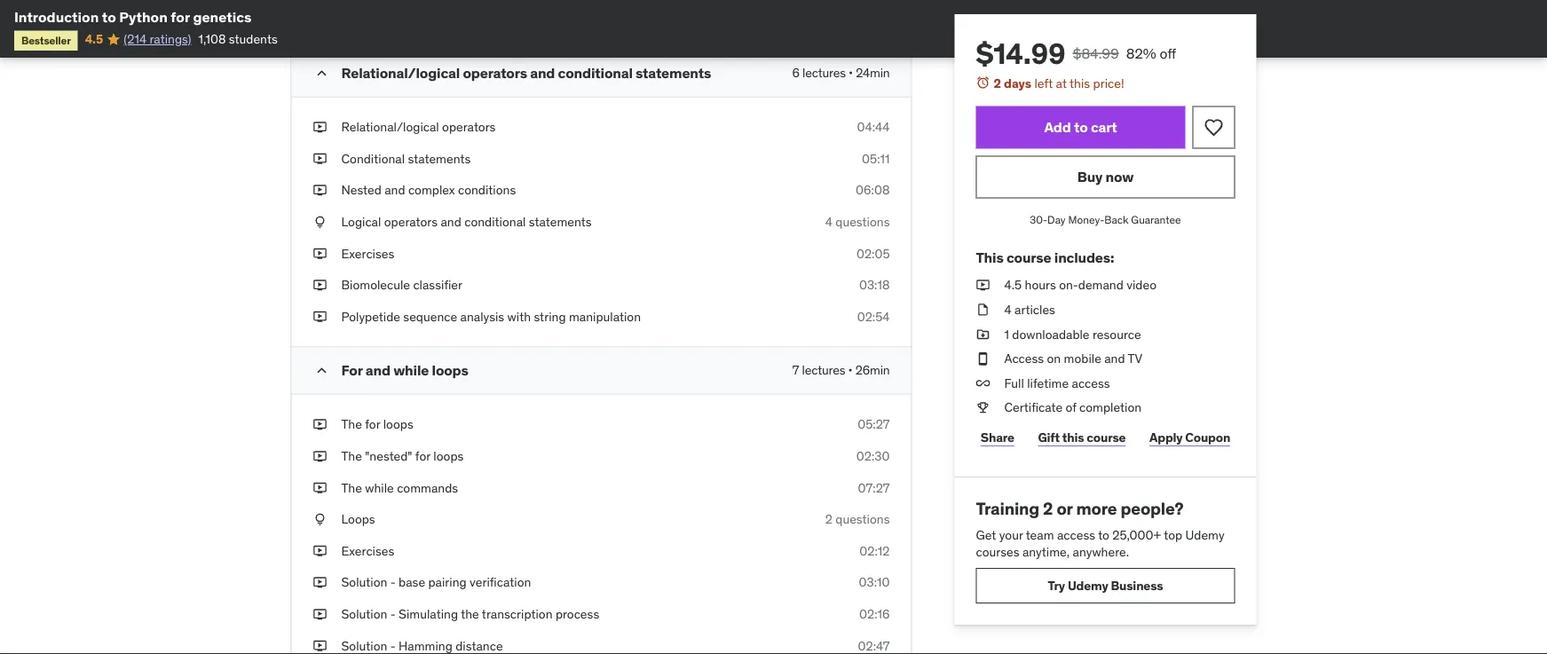 Task type: locate. For each thing, give the bounding box(es) containing it.
30-
[[1030, 213, 1048, 227]]

for up ratings)
[[171, 8, 190, 26]]

1 horizontal spatial 4
[[1005, 302, 1012, 318]]

while down sequence
[[393, 361, 429, 379]]

transcription
[[482, 606, 553, 622]]

xsmall image for nested and complex conditions
[[313, 182, 327, 199]]

2 small image from the top
[[313, 362, 331, 380]]

logical operators and conditional statements
[[341, 214, 592, 230]]

verification
[[470, 575, 531, 591]]

30-day money-back guarantee
[[1030, 213, 1182, 227]]

1 questions from the top
[[836, 214, 890, 230]]

exercises down logical
[[341, 245, 395, 261]]

lectures
[[803, 65, 846, 81], [802, 362, 846, 378]]

0 horizontal spatial 2
[[826, 511, 833, 527]]

1 horizontal spatial 4.5
[[1005, 277, 1022, 293]]

2 vertical spatial -
[[390, 638, 396, 654]]

02:16
[[859, 606, 890, 622]]

udemy inside training 2 or more people? get your team access to 25,000+ top udemy courses anytime, anywhere.
[[1186, 527, 1225, 543]]

solution left base
[[341, 575, 388, 591]]

relational/logical operators
[[341, 119, 496, 135]]

or
[[1057, 498, 1073, 520]]

0 vertical spatial for
[[171, 8, 190, 26]]

1 horizontal spatial 2
[[994, 75, 1002, 91]]

price!
[[1094, 75, 1125, 91]]

4.5 left (214
[[85, 31, 103, 47]]

lectures right 6
[[803, 65, 846, 81]]

2 exercises from the top
[[341, 543, 395, 559]]

articles
[[1015, 302, 1056, 318]]

the left "nested"
[[341, 448, 362, 464]]

0 vertical spatial •
[[849, 65, 853, 81]]

0 vertical spatial operators
[[463, 64, 527, 82]]

1 horizontal spatial statements
[[529, 214, 592, 230]]

1 horizontal spatial udemy
[[1186, 527, 1225, 543]]

to
[[102, 8, 116, 26], [1074, 118, 1088, 136], [1099, 527, 1110, 543]]

questions down the 07:27
[[836, 511, 890, 527]]

group
[[292, 0, 911, 49]]

1 vertical spatial questions
[[836, 511, 890, 527]]

apply
[[1150, 430, 1183, 446]]

1 vertical spatial while
[[365, 480, 394, 496]]

wishlist image
[[1204, 117, 1225, 138]]

1 horizontal spatial to
[[1074, 118, 1088, 136]]

03:18
[[859, 277, 890, 293]]

2 vertical spatial the
[[341, 480, 362, 496]]

udemy right try
[[1068, 578, 1109, 594]]

2 relational/logical from the top
[[341, 119, 439, 135]]

xsmall image for solution - simulating the transcription process
[[313, 606, 327, 623]]

exercises
[[341, 245, 395, 261], [341, 543, 395, 559]]

4.5 left hours on the top right
[[1005, 277, 1022, 293]]

xsmall image for polypetide sequence analysis with string manipulation
[[313, 308, 327, 326]]

relational/logical
[[341, 64, 460, 82], [341, 119, 439, 135]]

1 vertical spatial -
[[390, 606, 396, 622]]

at
[[1056, 75, 1067, 91]]

and
[[530, 64, 555, 82], [385, 182, 405, 198], [441, 214, 462, 230], [1105, 351, 1126, 367], [366, 361, 390, 379]]

for up "nested"
[[365, 417, 380, 433]]

0 horizontal spatial statements
[[408, 151, 471, 167]]

udemy
[[1186, 527, 1225, 543], [1068, 578, 1109, 594]]

0 vertical spatial -
[[390, 575, 396, 591]]

4.5
[[85, 31, 103, 47], [1005, 277, 1022, 293]]

2 horizontal spatial statements
[[636, 64, 711, 82]]

3 - from the top
[[390, 638, 396, 654]]

1 solution from the top
[[341, 575, 388, 591]]

loops for for
[[434, 448, 464, 464]]

hours
[[1025, 277, 1056, 293]]

to left cart
[[1074, 118, 1088, 136]]

base
[[399, 575, 425, 591]]

0 vertical spatial exercises
[[341, 245, 395, 261]]

1 vertical spatial 4
[[1005, 302, 1012, 318]]

solution left the hamming
[[341, 638, 388, 654]]

2 horizontal spatial to
[[1099, 527, 1110, 543]]

small image
[[313, 64, 331, 82], [313, 362, 331, 380]]

2 questions
[[826, 511, 890, 527]]

share button
[[976, 420, 1019, 456]]

1 - from the top
[[390, 575, 396, 591]]

loops up commands
[[434, 448, 464, 464]]

0 vertical spatial the
[[341, 417, 362, 433]]

for up commands
[[415, 448, 431, 464]]

back
[[1105, 213, 1129, 227]]

$14.99
[[976, 36, 1066, 71]]

0 vertical spatial access
[[1072, 375, 1110, 391]]

gift this course
[[1038, 430, 1126, 446]]

2 inside training 2 or more people? get your team access to 25,000+ top udemy courses anytime, anywhere.
[[1043, 498, 1053, 520]]

3 solution from the top
[[341, 638, 388, 654]]

xsmall image for biomolecule classifier
[[313, 277, 327, 294]]

0 horizontal spatial conditional
[[465, 214, 526, 230]]

relational/logical for relational/logical operators
[[341, 119, 439, 135]]

course down completion
[[1087, 430, 1126, 446]]

1 the from the top
[[341, 417, 362, 433]]

while
[[393, 361, 429, 379], [365, 480, 394, 496]]

for
[[171, 8, 190, 26], [365, 417, 380, 433], [415, 448, 431, 464]]

0 horizontal spatial udemy
[[1068, 578, 1109, 594]]

solution left simulating
[[341, 606, 388, 622]]

logical
[[341, 214, 381, 230]]

the up loops
[[341, 480, 362, 496]]

ratings)
[[150, 31, 191, 47]]

anywhere.
[[1073, 544, 1129, 560]]

1 vertical spatial exercises
[[341, 543, 395, 559]]

solution - simulating the transcription process
[[341, 606, 600, 622]]

conditional for logical operators and conditional statements
[[465, 214, 526, 230]]

video
[[1127, 277, 1157, 293]]

- for simulating
[[390, 606, 396, 622]]

add
[[1045, 118, 1071, 136]]

0 vertical spatial 4.5
[[85, 31, 103, 47]]

1 vertical spatial access
[[1057, 527, 1096, 543]]

anytime,
[[1023, 544, 1070, 560]]

to left python
[[102, 8, 116, 26]]

2 vertical spatial solution
[[341, 638, 388, 654]]

2 questions from the top
[[836, 511, 890, 527]]

0 horizontal spatial course
[[1007, 248, 1052, 266]]

xsmall image for exercises
[[313, 543, 327, 560]]

to for python
[[102, 8, 116, 26]]

• left 26min
[[848, 362, 853, 378]]

1 vertical spatial statements
[[408, 151, 471, 167]]

the while commands
[[341, 480, 458, 496]]

"nested"
[[365, 448, 412, 464]]

• left 24min
[[849, 65, 853, 81]]

this course includes:
[[976, 248, 1115, 266]]

- left the hamming
[[390, 638, 396, 654]]

small image for relational/logical operators and conditional statements
[[313, 64, 331, 82]]

1 vertical spatial the
[[341, 448, 362, 464]]

0 vertical spatial course
[[1007, 248, 1052, 266]]

0 vertical spatial lectures
[[803, 65, 846, 81]]

apply coupon
[[1150, 430, 1231, 446]]

0 vertical spatial small image
[[313, 64, 331, 82]]

relational/logical for relational/logical operators and conditional statements
[[341, 64, 460, 82]]

loops down sequence
[[432, 361, 469, 379]]

2 vertical spatial to
[[1099, 527, 1110, 543]]

add to cart
[[1045, 118, 1118, 136]]

exercises down loops
[[341, 543, 395, 559]]

this right gift
[[1063, 430, 1085, 446]]

exercises for relational/logical
[[341, 245, 395, 261]]

1 vertical spatial solution
[[341, 606, 388, 622]]

access down or
[[1057, 527, 1096, 543]]

while down "nested"
[[365, 480, 394, 496]]

0 horizontal spatial 4
[[826, 214, 833, 230]]

25,000+
[[1113, 527, 1162, 543]]

course up hours on the top right
[[1007, 248, 1052, 266]]

0 vertical spatial statements
[[636, 64, 711, 82]]

2 vertical spatial operators
[[384, 214, 438, 230]]

introduction to python for genetics
[[14, 8, 252, 26]]

access down mobile
[[1072, 375, 1110, 391]]

2 days left at this price!
[[994, 75, 1125, 91]]

6
[[792, 65, 800, 81]]

1 vertical spatial for
[[365, 417, 380, 433]]

of
[[1066, 400, 1077, 416]]

string
[[534, 309, 566, 325]]

classifier
[[413, 277, 463, 293]]

1 relational/logical from the top
[[341, 64, 460, 82]]

relational/logical operators and conditional statements
[[341, 64, 711, 82]]

2 vertical spatial for
[[415, 448, 431, 464]]

process
[[556, 606, 600, 622]]

to up anywhere.
[[1099, 527, 1110, 543]]

students
[[229, 31, 278, 47]]

pairing
[[428, 575, 467, 591]]

coupon
[[1186, 430, 1231, 446]]

relational/logical up relational/logical operators
[[341, 64, 460, 82]]

this right the at
[[1070, 75, 1091, 91]]

on
[[1047, 351, 1061, 367]]

4.5 for 4.5 hours on-demand video
[[1005, 277, 1022, 293]]

- left base
[[390, 575, 396, 591]]

1 vertical spatial •
[[848, 362, 853, 378]]

1 small image from the top
[[313, 64, 331, 82]]

top
[[1164, 527, 1183, 543]]

1 vertical spatial small image
[[313, 362, 331, 380]]

udemy right top
[[1186, 527, 1225, 543]]

1 vertical spatial to
[[1074, 118, 1088, 136]]

xsmall image
[[313, 182, 327, 199], [313, 213, 327, 231], [313, 277, 327, 294], [976, 301, 990, 319], [313, 308, 327, 326], [976, 399, 990, 417], [313, 511, 327, 528], [313, 543, 327, 560], [313, 574, 327, 592], [313, 606, 327, 623]]

2 solution from the top
[[341, 606, 388, 622]]

money-
[[1069, 213, 1105, 227]]

0 vertical spatial 4
[[826, 214, 833, 230]]

2 horizontal spatial 2
[[1043, 498, 1053, 520]]

-
[[390, 575, 396, 591], [390, 606, 396, 622], [390, 638, 396, 654]]

the down for
[[341, 417, 362, 433]]

3 the from the top
[[341, 480, 362, 496]]

1 vertical spatial conditional
[[465, 214, 526, 230]]

demand
[[1079, 277, 1124, 293]]

0 horizontal spatial for
[[171, 8, 190, 26]]

0 horizontal spatial to
[[102, 8, 116, 26]]

03:10
[[859, 575, 890, 591]]

full lifetime access
[[1005, 375, 1110, 391]]

1 vertical spatial 4.5
[[1005, 277, 1022, 293]]

0 horizontal spatial 4.5
[[85, 31, 103, 47]]

• for relational/logical operators and conditional statements
[[849, 65, 853, 81]]

2 - from the top
[[390, 606, 396, 622]]

02:30
[[857, 448, 890, 464]]

2 vertical spatial loops
[[434, 448, 464, 464]]

xsmall image
[[313, 119, 327, 136], [313, 150, 327, 168], [313, 245, 327, 262], [976, 277, 990, 294], [976, 326, 990, 343], [976, 350, 990, 368], [976, 375, 990, 392], [313, 416, 327, 434], [313, 448, 327, 465], [313, 479, 327, 497], [313, 637, 327, 654]]

xsmall image for logical operators and conditional statements
[[313, 213, 327, 231]]

conditional statements
[[341, 151, 471, 167]]

day
[[1048, 213, 1066, 227]]

0 vertical spatial loops
[[432, 361, 469, 379]]

1 vertical spatial lectures
[[802, 362, 846, 378]]

1 exercises from the top
[[341, 245, 395, 261]]

access
[[1072, 375, 1110, 391], [1057, 527, 1096, 543]]

relational/logical up conditional statements
[[341, 119, 439, 135]]

1 horizontal spatial course
[[1087, 430, 1126, 446]]

1 vertical spatial relational/logical
[[341, 119, 439, 135]]

1 vertical spatial operators
[[442, 119, 496, 135]]

•
[[849, 65, 853, 81], [848, 362, 853, 378]]

2 the from the top
[[341, 448, 362, 464]]

solution for solution - base pairing verification
[[341, 575, 388, 591]]

lectures for for and while loops
[[802, 362, 846, 378]]

access
[[1005, 351, 1044, 367]]

complex
[[408, 182, 455, 198]]

1 downloadable resource
[[1005, 326, 1142, 342]]

solution for solution - simulating the transcription process
[[341, 606, 388, 622]]

0 vertical spatial relational/logical
[[341, 64, 460, 82]]

4
[[826, 214, 833, 230], [1005, 302, 1012, 318]]

to for cart
[[1074, 118, 1088, 136]]

your
[[1000, 527, 1023, 543]]

- left simulating
[[390, 606, 396, 622]]

0 vertical spatial solution
[[341, 575, 388, 591]]

0 vertical spatial to
[[102, 8, 116, 26]]

0 vertical spatial udemy
[[1186, 527, 1225, 543]]

0 vertical spatial while
[[393, 361, 429, 379]]

loops
[[341, 511, 375, 527]]

0 vertical spatial conditional
[[558, 64, 633, 82]]

1 vertical spatial udemy
[[1068, 578, 1109, 594]]

operators for logical operators and conditional statements
[[384, 214, 438, 230]]

questions
[[836, 214, 890, 230], [836, 511, 890, 527]]

(214
[[124, 31, 147, 47]]

to inside button
[[1074, 118, 1088, 136]]

2 vertical spatial statements
[[529, 214, 592, 230]]

loops up the "nested" for loops
[[383, 417, 414, 433]]

questions down "06:08"
[[836, 214, 890, 230]]

0 vertical spatial questions
[[836, 214, 890, 230]]

xsmall image for loops
[[313, 511, 327, 528]]

1 horizontal spatial conditional
[[558, 64, 633, 82]]

lectures right 7
[[802, 362, 846, 378]]



Task type: vqa. For each thing, say whether or not it's contained in the screenshot.


Task type: describe. For each thing, give the bounding box(es) containing it.
the
[[461, 606, 479, 622]]

4 for 4 articles
[[1005, 302, 1012, 318]]

courses
[[976, 544, 1020, 560]]

to inside training 2 or more people? get your team access to 25,000+ top udemy courses anytime, anywhere.
[[1099, 527, 1110, 543]]

business
[[1111, 578, 1164, 594]]

1 vertical spatial loops
[[383, 417, 414, 433]]

this
[[976, 248, 1004, 266]]

1 horizontal spatial for
[[365, 417, 380, 433]]

simulating
[[399, 606, 458, 622]]

solution for solution - hamming distance
[[341, 638, 388, 654]]

02:05
[[857, 245, 890, 261]]

lectures for relational/logical operators and conditional statements
[[803, 65, 846, 81]]

conditional
[[341, 151, 405, 167]]

conditional for relational/logical operators and conditional statements
[[558, 64, 633, 82]]

buy now button
[[976, 156, 1236, 199]]

operators for relational/logical operators and conditional statements
[[463, 64, 527, 82]]

06:08
[[856, 182, 890, 198]]

operators for relational/logical operators
[[442, 119, 496, 135]]

sequence
[[403, 309, 457, 325]]

nested and complex conditions
[[341, 182, 516, 198]]

24min
[[856, 65, 890, 81]]

gift
[[1038, 430, 1060, 446]]

genetics
[[193, 8, 252, 26]]

polypetide sequence analysis with string manipulation
[[341, 309, 641, 325]]

exercises for for
[[341, 543, 395, 559]]

share
[[981, 430, 1015, 446]]

buy
[[1078, 168, 1103, 186]]

manipulation
[[569, 309, 641, 325]]

add to cart button
[[976, 106, 1186, 149]]

off
[[1160, 44, 1177, 62]]

access on mobile and tv
[[1005, 351, 1143, 367]]

4.5 hours on-demand video
[[1005, 277, 1157, 293]]

05:27
[[858, 417, 890, 433]]

2 for 2 days left at this price!
[[994, 75, 1002, 91]]

biomolecule classifier
[[341, 277, 463, 293]]

left
[[1035, 75, 1053, 91]]

the for the for loops
[[341, 417, 362, 433]]

4.5 for 4.5
[[85, 31, 103, 47]]

the "nested" for loops
[[341, 448, 464, 464]]

introduction
[[14, 8, 99, 26]]

1 vertical spatial this
[[1063, 430, 1085, 446]]

4 articles
[[1005, 302, 1056, 318]]

polypetide
[[341, 309, 400, 325]]

4 for 4 questions
[[826, 214, 833, 230]]

python
[[119, 8, 168, 26]]

the for the while commands
[[341, 480, 362, 496]]

downloadable
[[1013, 326, 1090, 342]]

the for the "nested" for loops
[[341, 448, 362, 464]]

for and while loops
[[341, 361, 469, 379]]

analysis
[[460, 309, 504, 325]]

team
[[1026, 527, 1054, 543]]

6 lectures • 24min
[[792, 65, 890, 81]]

resource
[[1093, 326, 1142, 342]]

more
[[1077, 498, 1117, 520]]

1 vertical spatial course
[[1087, 430, 1126, 446]]

1,108
[[199, 31, 226, 47]]

get
[[976, 527, 997, 543]]

now
[[1106, 168, 1134, 186]]

statements for logical operators and conditional statements
[[529, 214, 592, 230]]

try udemy business link
[[976, 568, 1236, 604]]

statements for relational/logical operators and conditional statements
[[636, 64, 711, 82]]

includes:
[[1055, 248, 1115, 266]]

full
[[1005, 375, 1025, 391]]

certificate
[[1005, 400, 1063, 416]]

$14.99 $84.99 82% off
[[976, 36, 1177, 71]]

training 2 or more people? get your team access to 25,000+ top udemy courses anytime, anywhere.
[[976, 498, 1225, 560]]

xsmall image for solution - base pairing verification
[[313, 574, 327, 592]]

82%
[[1126, 44, 1157, 62]]

the for loops
[[341, 417, 414, 433]]

training
[[976, 498, 1040, 520]]

try
[[1048, 578, 1065, 594]]

02:47
[[858, 638, 890, 654]]

small image for for and while loops
[[313, 362, 331, 380]]

questions for relational/logical operators and conditional statements
[[836, 214, 890, 230]]

for
[[341, 361, 363, 379]]

commands
[[397, 480, 458, 496]]

people?
[[1121, 498, 1184, 520]]

cart
[[1091, 118, 1118, 136]]

02:12
[[860, 543, 890, 559]]

0 vertical spatial this
[[1070, 75, 1091, 91]]

• for for and while loops
[[848, 362, 853, 378]]

1,108 students
[[199, 31, 278, 47]]

questions for for and while loops
[[836, 511, 890, 527]]

access inside training 2 or more people? get your team access to 25,000+ top udemy courses anytime, anywhere.
[[1057, 527, 1096, 543]]

on-
[[1059, 277, 1079, 293]]

$84.99
[[1073, 44, 1119, 62]]

with
[[507, 309, 531, 325]]

conditions
[[458, 182, 516, 198]]

2 horizontal spatial for
[[415, 448, 431, 464]]

gift this course link
[[1034, 420, 1131, 456]]

mobile
[[1064, 351, 1102, 367]]

- for base
[[390, 575, 396, 591]]

try udemy business
[[1048, 578, 1164, 594]]

4 questions
[[826, 214, 890, 230]]

04:44
[[857, 119, 890, 135]]

tv
[[1128, 351, 1143, 367]]

7
[[793, 362, 799, 378]]

loops for while
[[432, 361, 469, 379]]

lifetime
[[1028, 375, 1069, 391]]

07:27
[[858, 480, 890, 496]]

2 for 2 questions
[[826, 511, 833, 527]]

- for hamming
[[390, 638, 396, 654]]

alarm image
[[976, 75, 990, 90]]



